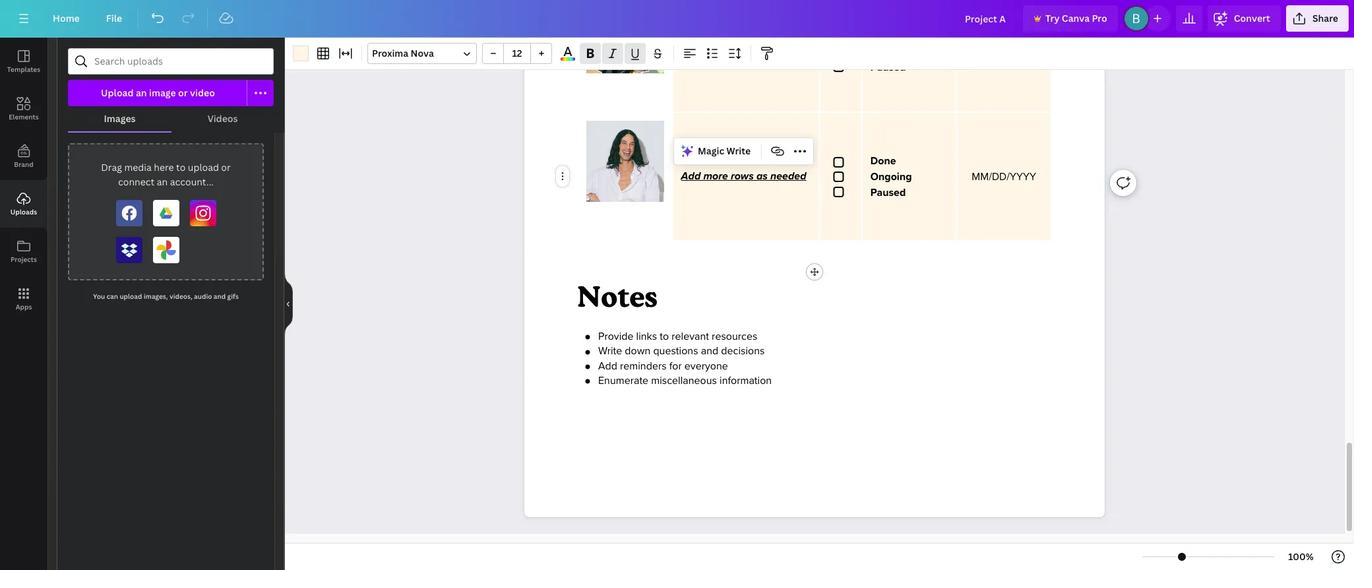 Task type: describe. For each thing, give the bounding box(es) containing it.
hide image
[[284, 272, 293, 335]]

magic write
[[698, 145, 751, 157]]

0 horizontal spatial upload
[[120, 292, 142, 301]]

Search uploads search field
[[94, 49, 265, 74]]

account...
[[170, 176, 214, 188]]

miscellaneous
[[651, 374, 717, 387]]

– – number field
[[508, 47, 527, 59]]

convert button
[[1208, 5, 1281, 32]]

you
[[93, 292, 105, 301]]

main menu bar
[[0, 0, 1355, 38]]

enumerate
[[598, 374, 649, 387]]

share
[[1313, 12, 1339, 24]]

try canva pro button
[[1023, 5, 1118, 32]]

everyone
[[685, 359, 728, 373]]

projects
[[11, 255, 37, 264]]

questions
[[653, 345, 698, 358]]

to inside drag media here to upload or connect an account...
[[176, 161, 186, 174]]

0 vertical spatial and
[[214, 292, 226, 301]]

gifs
[[227, 292, 239, 301]]

or inside button
[[178, 86, 188, 99]]

to inside provide links to relevant resources write down questions and decisions add reminders for everyone enumerate miscellaneous information
[[660, 330, 669, 343]]

share button
[[1286, 5, 1349, 32]]

upload an image or video button
[[68, 80, 247, 106]]

color range image
[[561, 58, 575, 61]]

proxima
[[372, 47, 409, 59]]

links
[[636, 330, 657, 343]]

videos,
[[170, 292, 192, 301]]

resources
[[712, 330, 758, 343]]

upload inside drag media here to upload or connect an account...
[[188, 161, 219, 174]]

provide links to relevant resources write down questions and decisions add reminders for everyone enumerate miscellaneous information
[[598, 330, 772, 387]]

images
[[104, 112, 136, 125]]

provide
[[598, 330, 634, 343]]

can
[[107, 292, 118, 301]]

100%
[[1289, 550, 1314, 563]]

home
[[53, 12, 80, 24]]

uploads
[[10, 207, 37, 216]]

drag media here to upload or connect an account...
[[101, 161, 231, 188]]

projects button
[[0, 228, 48, 275]]

upload an image or video
[[101, 86, 215, 99]]

an inside drag media here to upload or connect an account...
[[157, 176, 168, 188]]

information
[[720, 374, 772, 387]]

write inside provide links to relevant resources write down questions and decisions add reminders for everyone enumerate miscellaneous information
[[598, 345, 622, 358]]

or inside drag media here to upload or connect an account...
[[221, 161, 231, 174]]

an inside button
[[136, 86, 147, 99]]

videos
[[207, 112, 238, 125]]

apps button
[[0, 275, 48, 323]]



Task type: locate. For each thing, give the bounding box(es) containing it.
and left gifs
[[214, 292, 226, 301]]

0 horizontal spatial or
[[178, 86, 188, 99]]

down
[[625, 345, 651, 358]]

try canva pro
[[1046, 12, 1108, 24]]

None text field
[[525, 0, 1105, 517], [828, 29, 854, 74], [587, 112, 664, 227], [828, 154, 854, 199], [525, 0, 1105, 517], [828, 29, 854, 74], [587, 112, 664, 227], [828, 154, 854, 199]]

proxima nova button
[[367, 43, 477, 64]]

to right links
[[660, 330, 669, 343]]

0 horizontal spatial an
[[136, 86, 147, 99]]

1 horizontal spatial upload
[[188, 161, 219, 174]]

pro
[[1092, 12, 1108, 24]]

or left video in the left top of the page
[[178, 86, 188, 99]]

and inside provide links to relevant resources write down questions and decisions add reminders for everyone enumerate miscellaneous information
[[701, 345, 719, 358]]

0 vertical spatial to
[[176, 161, 186, 174]]

upload
[[101, 86, 134, 99]]

write up add
[[598, 345, 622, 358]]

side panel tab list
[[0, 38, 48, 323]]

drag
[[101, 161, 122, 174]]

for
[[669, 359, 682, 373]]

images button
[[68, 106, 172, 131]]

1 vertical spatial an
[[157, 176, 168, 188]]

to right here
[[176, 161, 186, 174]]

#fff5e6 image
[[293, 46, 309, 61]]

file
[[106, 12, 122, 24]]

you can upload images, videos, audio and gifs
[[93, 292, 239, 301]]

upload right can
[[120, 292, 142, 301]]

nova
[[411, 47, 434, 59]]

audio
[[194, 292, 212, 301]]

1 vertical spatial and
[[701, 345, 719, 358]]

1 vertical spatial write
[[598, 345, 622, 358]]

write
[[727, 145, 751, 157], [598, 345, 622, 358]]

connect
[[118, 176, 155, 188]]

reminders
[[620, 359, 667, 373]]

0 vertical spatial upload
[[188, 161, 219, 174]]

and
[[214, 292, 226, 301], [701, 345, 719, 358]]

images,
[[144, 292, 168, 301]]

to
[[176, 161, 186, 174], [660, 330, 669, 343]]

magic
[[698, 145, 725, 157]]

try
[[1046, 12, 1060, 24]]

1 horizontal spatial an
[[157, 176, 168, 188]]

or
[[178, 86, 188, 99], [221, 161, 231, 174]]

or down videos 'button'
[[221, 161, 231, 174]]

proxima nova
[[372, 47, 434, 59]]

1 horizontal spatial to
[[660, 330, 669, 343]]

notes
[[577, 279, 658, 314]]

1 vertical spatial or
[[221, 161, 231, 174]]

here
[[154, 161, 174, 174]]

templates button
[[0, 38, 48, 85]]

image
[[149, 86, 176, 99]]

1 horizontal spatial write
[[727, 145, 751, 157]]

decisions
[[721, 345, 765, 358]]

Design title text field
[[955, 5, 1018, 32]]

relevant
[[672, 330, 709, 343]]

0 horizontal spatial and
[[214, 292, 226, 301]]

brand
[[14, 160, 33, 169]]

0 vertical spatial write
[[727, 145, 751, 157]]

0 horizontal spatial write
[[598, 345, 622, 358]]

1 vertical spatial upload
[[120, 292, 142, 301]]

convert
[[1234, 12, 1271, 24]]

100% button
[[1280, 546, 1323, 567]]

and up everyone
[[701, 345, 719, 358]]

an left 'image'
[[136, 86, 147, 99]]

canva
[[1062, 12, 1090, 24]]

video
[[190, 86, 215, 99]]

0 vertical spatial an
[[136, 86, 147, 99]]

upload
[[188, 161, 219, 174], [120, 292, 142, 301]]

add
[[598, 359, 618, 373]]

an down here
[[157, 176, 168, 188]]

1 horizontal spatial or
[[221, 161, 231, 174]]

group
[[482, 43, 552, 64]]

magic write button
[[677, 141, 756, 162]]

videos button
[[172, 106, 274, 131]]

write inside button
[[727, 145, 751, 157]]

templates
[[7, 65, 40, 74]]

write right magic
[[727, 145, 751, 157]]

uploads button
[[0, 180, 48, 228]]

brand button
[[0, 133, 48, 180]]

an
[[136, 86, 147, 99], [157, 176, 168, 188]]

0 vertical spatial or
[[178, 86, 188, 99]]

1 vertical spatial to
[[660, 330, 669, 343]]

1 horizontal spatial and
[[701, 345, 719, 358]]

file button
[[96, 5, 133, 32]]

media
[[124, 161, 152, 174]]

elements button
[[0, 85, 48, 133]]

upload up account...
[[188, 161, 219, 174]]

0 horizontal spatial to
[[176, 161, 186, 174]]

apps
[[16, 302, 32, 311]]

elements
[[9, 112, 39, 121]]

home link
[[42, 5, 90, 32]]



Task type: vqa. For each thing, say whether or not it's contained in the screenshot.
iOS link
no



